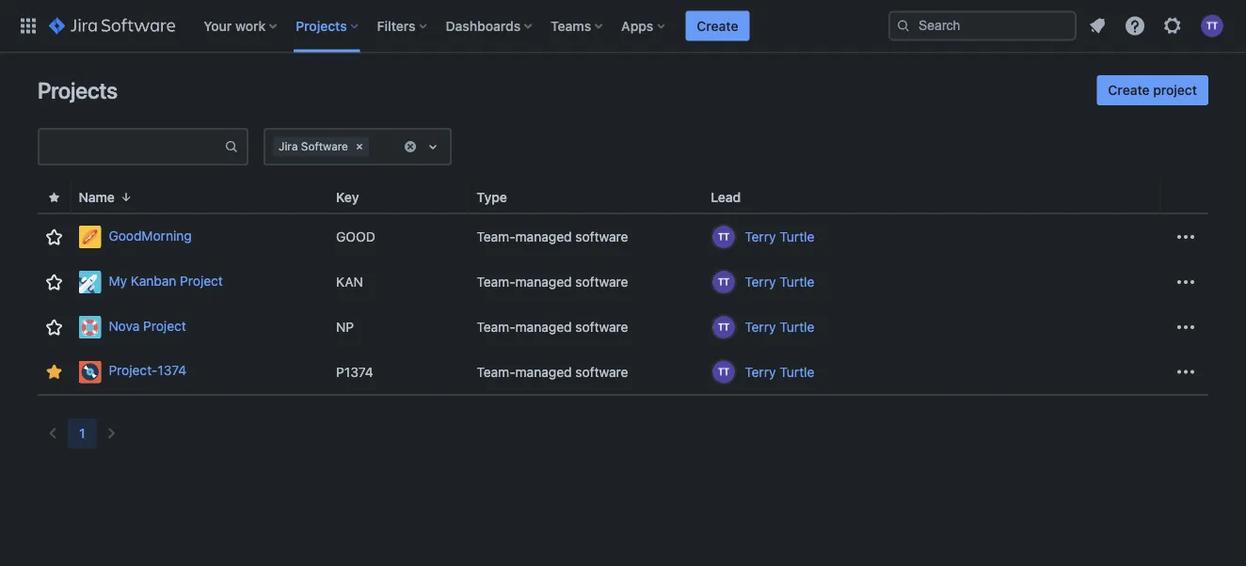 Task type: vqa. For each thing, say whether or not it's contained in the screenshot.
3rd for from the right
no



Task type: describe. For each thing, give the bounding box(es) containing it.
project-
[[109, 363, 158, 379]]

1 button
[[68, 419, 97, 449]]

teams button
[[545, 11, 610, 41]]

help image
[[1125, 15, 1147, 37]]

your work
[[204, 18, 266, 33]]

your
[[204, 18, 232, 33]]

my
[[109, 273, 127, 289]]

team- for kan
[[477, 275, 516, 290]]

1374
[[158, 363, 187, 379]]

appswitcher icon image
[[17, 15, 40, 37]]

turtle for good
[[780, 229, 815, 245]]

team-managed software for good
[[477, 229, 629, 245]]

teams
[[551, 18, 592, 33]]

nova project link
[[79, 316, 321, 339]]

dashboards
[[446, 18, 521, 33]]

1 vertical spatial project
[[143, 319, 186, 334]]

clear image
[[352, 139, 367, 154]]

create project
[[1109, 82, 1198, 98]]

my kanban project link
[[79, 271, 321, 294]]

terry turtle for p1374
[[745, 364, 815, 380]]

managed for good
[[516, 229, 572, 245]]

project-1374
[[109, 363, 187, 379]]

terry turtle for np
[[745, 320, 815, 335]]

goodmorning link
[[79, 226, 321, 249]]

turtle for kan
[[780, 275, 815, 290]]

settings image
[[1162, 15, 1185, 37]]

managed for np
[[516, 320, 572, 335]]

banner containing your work
[[0, 0, 1247, 53]]

terry for np
[[745, 320, 776, 335]]

terry turtle link for np
[[745, 318, 815, 337]]

star goodmorning image
[[43, 226, 66, 249]]

name button
[[71, 187, 141, 208]]

1
[[79, 426, 85, 442]]

projects inside popup button
[[296, 18, 347, 33]]

search image
[[897, 18, 912, 33]]

terry for p1374
[[745, 364, 776, 380]]

work
[[235, 18, 266, 33]]

star project-1374 image
[[43, 361, 66, 384]]

kanban
[[131, 273, 176, 289]]

p1374
[[336, 364, 374, 380]]

apps
[[622, 18, 654, 33]]

star my kanban project image
[[43, 271, 66, 294]]

apps button
[[616, 11, 673, 41]]

team-managed software for kan
[[477, 275, 629, 290]]

goodmorning
[[109, 228, 192, 244]]

create project button
[[1098, 75, 1209, 105]]

primary element
[[11, 0, 889, 52]]

0 vertical spatial project
[[180, 273, 223, 289]]

team- for good
[[477, 229, 516, 245]]

star nova project image
[[43, 316, 66, 339]]

next image
[[100, 423, 123, 445]]

terry for good
[[745, 229, 776, 245]]

terry for kan
[[745, 275, 776, 290]]

your work button
[[198, 11, 285, 41]]

software
[[301, 140, 348, 153]]

lead
[[711, 190, 741, 205]]



Task type: locate. For each thing, give the bounding box(es) containing it.
open image
[[422, 136, 445, 158]]

2 terry from the top
[[745, 275, 776, 290]]

good
[[336, 229, 376, 245]]

team-managed software for p1374
[[477, 364, 629, 380]]

create
[[697, 18, 739, 33], [1109, 82, 1151, 98]]

4 team- from the top
[[477, 364, 516, 380]]

projects down appswitcher icon at the left
[[38, 77, 118, 104]]

1 software from the top
[[576, 229, 629, 245]]

0 vertical spatial projects
[[296, 18, 347, 33]]

2 software from the top
[[576, 275, 629, 290]]

software
[[576, 229, 629, 245], [576, 275, 629, 290], [576, 320, 629, 335], [576, 364, 629, 380]]

projects right work
[[296, 18, 347, 33]]

1 vertical spatial more image
[[1175, 361, 1198, 384]]

2 terry turtle link from the top
[[745, 273, 815, 292]]

create inside button
[[1109, 82, 1151, 98]]

3 turtle from the top
[[780, 320, 815, 335]]

1 terry from the top
[[745, 229, 776, 245]]

notifications image
[[1087, 15, 1109, 37]]

3 team-managed software from the top
[[477, 320, 629, 335]]

2 turtle from the top
[[780, 275, 815, 290]]

terry turtle link for p1374
[[745, 363, 815, 382]]

clear image
[[403, 139, 418, 154]]

software for kan
[[576, 275, 629, 290]]

terry turtle for kan
[[745, 275, 815, 290]]

software for p1374
[[576, 364, 629, 380]]

team-managed software for np
[[477, 320, 629, 335]]

key button
[[329, 187, 382, 208]]

3 terry turtle link from the top
[[745, 318, 815, 337]]

name
[[79, 190, 115, 205]]

jira software image
[[49, 15, 175, 37], [49, 15, 175, 37]]

4 turtle from the top
[[780, 364, 815, 380]]

dashboards button
[[440, 11, 540, 41]]

create right apps popup button
[[697, 18, 739, 33]]

2 more image from the top
[[1175, 316, 1198, 339]]

type
[[477, 190, 508, 205]]

create for create project
[[1109, 82, 1151, 98]]

project right nova
[[143, 319, 186, 334]]

3 software from the top
[[576, 320, 629, 335]]

turtle for p1374
[[780, 364, 815, 380]]

create for create
[[697, 18, 739, 33]]

nova
[[109, 319, 140, 334]]

0 horizontal spatial projects
[[38, 77, 118, 104]]

create inside 'button'
[[697, 18, 739, 33]]

team-
[[477, 229, 516, 245], [477, 275, 516, 290], [477, 320, 516, 335], [477, 364, 516, 380]]

terry turtle for good
[[745, 229, 815, 245]]

3 terry turtle from the top
[[745, 320, 815, 335]]

team- for np
[[477, 320, 516, 335]]

2 more image from the top
[[1175, 361, 1198, 384]]

project
[[180, 273, 223, 289], [143, 319, 186, 334]]

filters button
[[372, 11, 435, 41]]

previous image
[[41, 423, 64, 445]]

lead button
[[704, 187, 764, 208]]

None text field
[[40, 134, 224, 160], [373, 138, 376, 156], [40, 134, 224, 160], [373, 138, 376, 156]]

1 horizontal spatial projects
[[296, 18, 347, 33]]

1 managed from the top
[[516, 229, 572, 245]]

4 terry turtle from the top
[[745, 364, 815, 380]]

jira software
[[279, 140, 348, 153]]

projects
[[296, 18, 347, 33], [38, 77, 118, 104]]

managed for p1374
[[516, 364, 572, 380]]

jira
[[279, 140, 298, 153]]

software for np
[[576, 320, 629, 335]]

1 horizontal spatial create
[[1109, 82, 1151, 98]]

1 more image from the top
[[1175, 226, 1198, 249]]

4 software from the top
[[576, 364, 629, 380]]

more image
[[1175, 226, 1198, 249], [1175, 316, 1198, 339]]

managed
[[516, 229, 572, 245], [516, 275, 572, 290], [516, 320, 572, 335], [516, 364, 572, 380]]

turtle
[[780, 229, 815, 245], [780, 275, 815, 290], [780, 320, 815, 335], [780, 364, 815, 380]]

your profile and settings image
[[1202, 15, 1224, 37]]

project
[[1154, 82, 1198, 98]]

1 vertical spatial create
[[1109, 82, 1151, 98]]

1 vertical spatial projects
[[38, 77, 118, 104]]

team- for p1374
[[477, 364, 516, 380]]

1 vertical spatial more image
[[1175, 316, 1198, 339]]

4 terry from the top
[[745, 364, 776, 380]]

software for good
[[576, 229, 629, 245]]

managed for kan
[[516, 275, 572, 290]]

4 managed from the top
[[516, 364, 572, 380]]

0 vertical spatial more image
[[1175, 271, 1198, 294]]

2 managed from the top
[[516, 275, 572, 290]]

project-1374 link
[[79, 361, 321, 384]]

1 more image from the top
[[1175, 271, 1198, 294]]

Search field
[[889, 11, 1077, 41]]

4 terry turtle link from the top
[[745, 363, 815, 382]]

terry turtle link
[[745, 228, 815, 247], [745, 273, 815, 292], [745, 318, 815, 337], [745, 363, 815, 382]]

key
[[336, 190, 359, 205]]

team-managed software
[[477, 229, 629, 245], [477, 275, 629, 290], [477, 320, 629, 335], [477, 364, 629, 380]]

0 vertical spatial more image
[[1175, 226, 1198, 249]]

create left project
[[1109, 82, 1151, 98]]

terry turtle link for kan
[[745, 273, 815, 292]]

my kanban project
[[109, 273, 223, 289]]

1 team- from the top
[[477, 229, 516, 245]]

terry turtle
[[745, 229, 815, 245], [745, 275, 815, 290], [745, 320, 815, 335], [745, 364, 815, 380]]

0 horizontal spatial create
[[697, 18, 739, 33]]

create button
[[686, 11, 750, 41]]

0 vertical spatial create
[[697, 18, 739, 33]]

terry
[[745, 229, 776, 245], [745, 275, 776, 290], [745, 320, 776, 335], [745, 364, 776, 380]]

2 team-managed software from the top
[[477, 275, 629, 290]]

kan
[[336, 275, 363, 290]]

2 terry turtle from the top
[[745, 275, 815, 290]]

banner
[[0, 0, 1247, 53]]

1 team-managed software from the top
[[477, 229, 629, 245]]

turtle for np
[[780, 320, 815, 335]]

1 terry turtle link from the top
[[745, 228, 815, 247]]

4 team-managed software from the top
[[477, 364, 629, 380]]

np
[[336, 320, 354, 335]]

3 managed from the top
[[516, 320, 572, 335]]

2 team- from the top
[[477, 275, 516, 290]]

1 terry turtle from the top
[[745, 229, 815, 245]]

more image
[[1175, 271, 1198, 294], [1175, 361, 1198, 384]]

nova project
[[109, 319, 186, 334]]

1 turtle from the top
[[780, 229, 815, 245]]

3 terry from the top
[[745, 320, 776, 335]]

projects button
[[290, 11, 366, 41]]

3 team- from the top
[[477, 320, 516, 335]]

project down goodmorning link
[[180, 273, 223, 289]]

filters
[[377, 18, 416, 33]]

terry turtle link for good
[[745, 228, 815, 247]]



